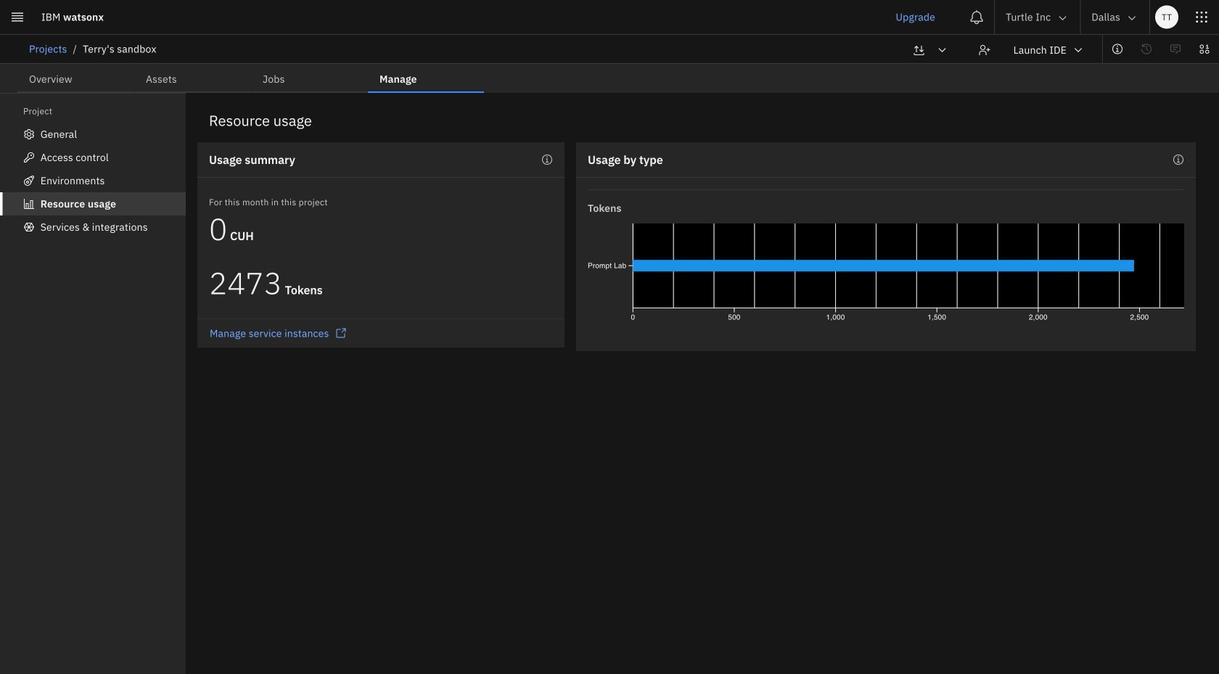 Task type: vqa. For each thing, say whether or not it's contained in the screenshot.
EDIT image
no



Task type: describe. For each thing, give the bounding box(es) containing it.
usage by type tooltip image
[[1173, 154, 1185, 166]]

2 horizontal spatial arrow image
[[1127, 12, 1138, 24]]

turtle inc image
[[1056, 43, 1068, 54]]

arrow span image
[[937, 44, 954, 56]]

global navigation element
[[0, 0, 1219, 674]]

pending collaborator table toolbar element
[[46, 542, 1173, 612]]

action bar element
[[0, 35, 1219, 65]]

usage summary tooltip image
[[542, 154, 553, 166]]



Task type: locate. For each thing, give the bounding box(es) containing it.
notifications image
[[970, 10, 984, 24]]

0 horizontal spatial arrow image
[[1057, 12, 1069, 24]]

data image
[[1199, 43, 1211, 55]]

arrow image
[[1057, 12, 1069, 24], [1127, 12, 1138, 24], [1073, 44, 1084, 56]]

1 horizontal spatial arrow image
[[1073, 44, 1084, 56]]

tab list
[[17, 64, 484, 93]]

arrow image inside action bar element
[[1073, 44, 1084, 56]]



